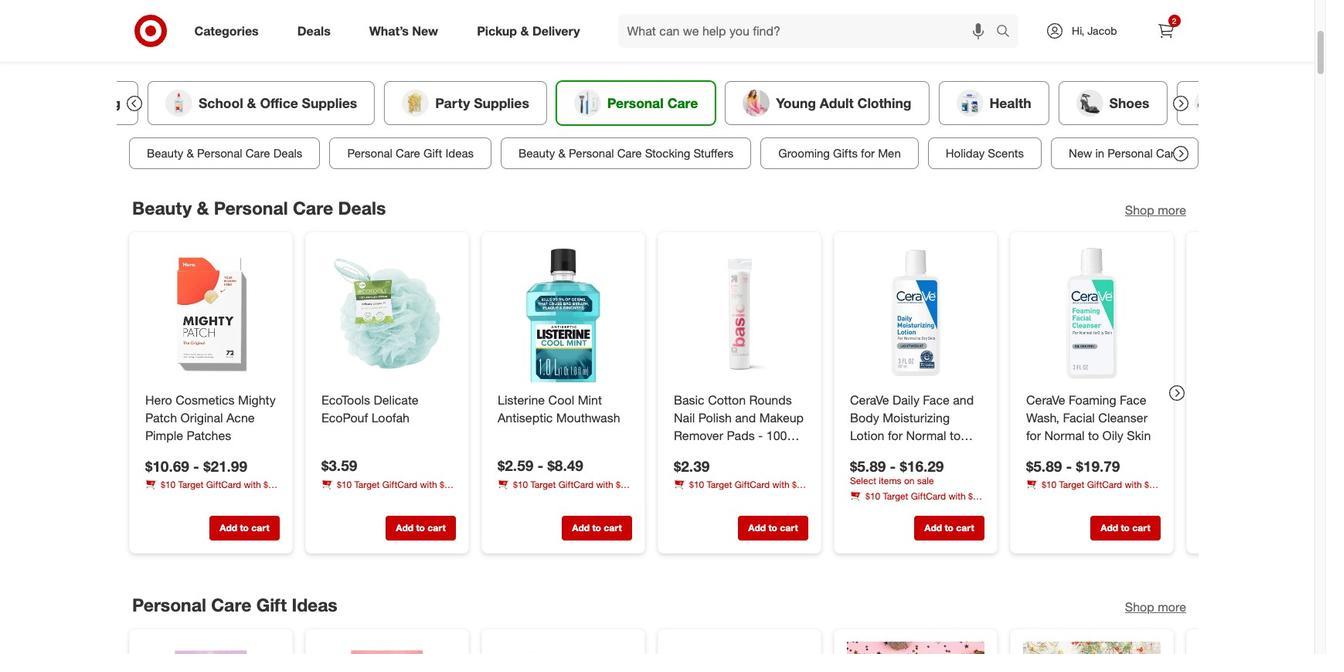 Task type: vqa. For each thing, say whether or not it's contained in the screenshot.
1oz
no



Task type: locate. For each thing, give the bounding box(es) containing it.
$10 target giftcard with $40 health & beauty purchase button down $3.59 in the left of the page
[[321, 478, 456, 504]]

with for $2.39
[[772, 479, 789, 491]]

1 horizontal spatial $40
[[439, 479, 454, 490]]

1 vertical spatial new
[[1069, 146, 1092, 161]]

skin inside cerave daily face and body moisturizing lotion for normal to dry skin - fragrance free
[[873, 445, 897, 461]]

3 $10 target giftcard with $40 health & beauty purchase from the left
[[674, 479, 807, 504]]

&
[[521, 23, 529, 38], [66, 95, 75, 111], [247, 95, 256, 111], [1274, 95, 1284, 111], [186, 146, 194, 161], [558, 146, 565, 161], [196, 197, 209, 219], [699, 445, 707, 461], [349, 492, 355, 504], [173, 492, 179, 504], [702, 492, 707, 504]]

1 horizontal spatial $10 target giftcard with $40 health & beauty purchase button
[[321, 478, 456, 504]]

$10 down $3.59 in the left of the page
[[337, 479, 351, 490]]

1 vertical spatial deals
[[273, 146, 302, 161]]

2 normal from the left
[[1044, 428, 1084, 443]]

acne
[[226, 410, 254, 425]]

giftcard down pads
[[734, 479, 770, 491]]

gifts
[[833, 146, 858, 161]]

0 horizontal spatial $10 target giftcard with $40 health & beauty purchase
[[145, 479, 278, 504]]

kitchen
[[13, 95, 62, 111]]

shoes
[[1109, 95, 1149, 111]]

supplies right party
[[474, 95, 529, 111]]

4 add to cart from the left
[[748, 523, 798, 534]]

0 horizontal spatial health
[[145, 492, 170, 504]]

supplies
[[302, 95, 357, 111], [474, 95, 529, 111]]

que bella relaxing lavender mud mask - 0.5oz image
[[142, 642, 279, 655], [142, 642, 279, 655]]

deals left what's
[[297, 23, 331, 38]]

cerave daily face and body moisturizing lotion for normal to dry skin - fragrance free image
[[847, 245, 984, 382], [847, 245, 984, 382]]

2 horizontal spatial $40
[[792, 479, 807, 491]]

giftcard down loofah
[[382, 479, 417, 490]]

- right pads
[[758, 428, 763, 443]]

1 add to cart from the left
[[219, 523, 269, 534]]

kitchen & dining
[[13, 95, 120, 111]]

for down moisturizing
[[888, 428, 902, 443]]

0 horizontal spatial for
[[861, 146, 875, 161]]

for
[[861, 146, 875, 161], [888, 428, 902, 443], [1026, 428, 1041, 443]]

dry
[[850, 445, 869, 461]]

2 horizontal spatial $10 target giftcard with $40 health & beauty purchase
[[674, 479, 807, 504]]

1 vertical spatial skin
[[873, 445, 897, 461]]

with
[[420, 479, 437, 490], [243, 479, 261, 491], [772, 479, 789, 491]]

6 cart from the left
[[1132, 523, 1150, 534]]

young
[[776, 95, 816, 111]]

1 horizontal spatial cerave
[[1026, 392, 1065, 408]]

1 horizontal spatial gift
[[423, 146, 442, 161]]

beauty & personal care deals down beauty & personal care deals 'button'
[[132, 197, 386, 219]]

0 horizontal spatial target
[[178, 479, 203, 491]]

target for $10.69 - $21.99
[[178, 479, 203, 491]]

1 vertical spatial shop more
[[1125, 600, 1186, 615]]

0 vertical spatial new
[[412, 23, 438, 38]]

0 horizontal spatial normal
[[906, 428, 946, 443]]

cerave foaming face wash, facial cleanser for normal to oily skin image
[[1023, 245, 1161, 382], [1023, 245, 1161, 382]]

add to cart for $10.69 - $21.99
[[219, 523, 269, 534]]

face inside cerave foaming face wash, facial cleanser for normal to oily skin
[[1120, 392, 1146, 408]]

for inside cerave daily face and body moisturizing lotion for normal to dry skin - fragrance free
[[888, 428, 902, 443]]

0 horizontal spatial purchase
[[212, 492, 251, 504]]

health down $2.39
[[674, 492, 699, 504]]

gift inside button
[[423, 146, 442, 161]]

0 vertical spatial shop more
[[1125, 202, 1186, 218]]

new left in
[[1069, 146, 1092, 161]]

3 $40 from the left
[[792, 479, 807, 491]]

1 vertical spatial ideas
[[291, 594, 337, 616]]

0 vertical spatial and
[[953, 392, 974, 408]]

beauty inside beauty & personal care deals 'button'
[[146, 146, 183, 161]]

foaming
[[1069, 392, 1116, 408]]

1 horizontal spatial beauty
[[358, 492, 386, 504]]

cerave foaming face wash, facial cleanser for normal to oily skin link
[[1026, 392, 1157, 445]]

- inside cerave daily face and body moisturizing lotion for normal to dry skin - fragrance free
[[900, 445, 905, 461]]

2 giftcard from the left
[[206, 479, 241, 491]]

$10 for $2.39
[[689, 479, 704, 491]]

face up moisturizing
[[923, 392, 949, 408]]

face up 'cleanser'
[[1120, 392, 1146, 408]]

add to cart button for $5.89 - $19.79
[[1090, 516, 1161, 541]]

cool
[[548, 392, 574, 408]]

add for $10.69 - $21.99
[[219, 523, 237, 534]]

3 add to cart from the left
[[572, 523, 622, 534]]

1 target from the left
[[354, 479, 379, 490]]

1 horizontal spatial supplies
[[474, 95, 529, 111]]

makeup
[[759, 410, 804, 425]]

care inside 'button'
[[245, 146, 270, 161]]

$10 down "$10.69"
[[160, 479, 175, 491]]

moisturizing
[[882, 410, 950, 425]]

listerine cool mint antiseptic mouthwash image
[[494, 245, 632, 382], [494, 245, 632, 382]]

mouthwash
[[556, 410, 620, 425]]

with for $10.69 - $21.99
[[243, 479, 261, 491]]

schick womens intuition gift set includes 1 razor handle, 2 refills, 1 lip balm - 4ct image
[[494, 642, 632, 655], [494, 642, 632, 655]]

grooming
[[778, 146, 830, 161]]

1 $40 from the left
[[439, 479, 454, 490]]

1 $5.89 from the left
[[850, 457, 886, 475]]

$10 target giftcard with $40 health & beauty purchase button down the up™
[[674, 478, 808, 504]]

1 vertical spatial more
[[1158, 600, 1186, 615]]

cerave up body
[[850, 392, 889, 408]]

target down $3.59 in the left of the page
[[354, 479, 379, 490]]

mighty
[[238, 392, 275, 408]]

1 horizontal spatial $10 target giftcard with $40 health & beauty purchase
[[321, 479, 454, 504]]

beauty & personal care deals down school
[[146, 146, 302, 161]]

1 $10 target giftcard with $40 health & beauty purchase button from the left
[[321, 478, 456, 504]]

1 vertical spatial gift
[[256, 594, 287, 616]]

health down "$10.69"
[[145, 492, 170, 504]]

basic cotton rounds nail polish and makeup remover pads - 100ct - up & up™
[[674, 392, 804, 461]]

purchase
[[389, 492, 427, 504], [212, 492, 251, 504], [741, 492, 780, 504]]

school & office supplies
[[198, 95, 357, 111]]

0 horizontal spatial face
[[923, 392, 949, 408]]

$40 for $10.69 - $21.99
[[263, 479, 278, 491]]

normal down moisturizing
[[906, 428, 946, 443]]

wash,
[[1026, 410, 1059, 425]]

shop for beauty & personal care deals
[[1125, 202, 1154, 218]]

$5.89 - $16.29 select items on sale
[[850, 457, 944, 487]]

$10 target giftcard with $40 health & beauty purchase down the up™
[[674, 479, 807, 504]]

cart for $3.59
[[427, 523, 445, 534]]

new inside button
[[1069, 146, 1092, 161]]

- left $19.79
[[1066, 457, 1072, 475]]

2 horizontal spatial $10 target giftcard with $40 health & beauty purchase button
[[674, 478, 808, 504]]

1 vertical spatial shop
[[1125, 600, 1154, 615]]

basic
[[674, 392, 704, 408]]

2 add from the left
[[396, 523, 413, 534]]

2 horizontal spatial health
[[674, 492, 699, 504]]

0 horizontal spatial gift
[[256, 594, 287, 616]]

1 horizontal spatial health
[[321, 492, 347, 504]]

personal care button
[[556, 81, 716, 125]]

2 more from the top
[[1158, 600, 1186, 615]]

$5.89 for $5.89 - $16.29 select items on sale
[[850, 457, 886, 475]]

$10 target giftcard with $40 health & beauty purchase down $3.59 in the left of the page
[[321, 479, 454, 504]]

1 horizontal spatial skin
[[1127, 428, 1151, 443]]

to inside cerave foaming face wash, facial cleanser for normal to oily skin
[[1088, 428, 1099, 443]]

skin down lotion
[[873, 445, 897, 461]]

2 horizontal spatial with
[[772, 479, 789, 491]]

health for $3.59
[[321, 492, 347, 504]]

target down the up™
[[707, 479, 732, 491]]

$5.89 up select
[[850, 457, 886, 475]]

- up items
[[890, 457, 896, 475]]

new in personal care button
[[1051, 137, 1198, 169]]

1 supplies from the left
[[302, 95, 357, 111]]

2 horizontal spatial target
[[707, 479, 732, 491]]

- left the up
[[674, 445, 678, 461]]

1 cart from the left
[[251, 523, 269, 534]]

2 horizontal spatial purchase
[[741, 492, 780, 504]]

1 vertical spatial beauty & personal care deals
[[132, 197, 386, 219]]

supplies right office
[[302, 95, 357, 111]]

face
[[923, 392, 949, 408], [1120, 392, 1146, 408]]

3 with from the left
[[772, 479, 789, 491]]

2 face from the left
[[1120, 392, 1146, 408]]

to for hero cosmetics mighty patch original acne pimple patches
[[240, 523, 248, 534]]

$10 target giftcard with $40 health & beauty purchase
[[321, 479, 454, 504], [145, 479, 278, 504], [674, 479, 807, 504]]

giftcard for $10.69 - $21.99
[[206, 479, 241, 491]]

like
[[727, 30, 746, 46]]

health
[[989, 95, 1031, 111]]

ecotools
[[321, 392, 370, 408]]

& inside basic cotton rounds nail polish and makeup remover pads - 100ct - up & up™
[[699, 445, 707, 461]]

pickup & delivery link
[[464, 14, 599, 48]]

4 add from the left
[[748, 523, 766, 534]]

purchase for $10.69 - $21.99
[[212, 492, 251, 504]]

2 $10 target giftcard with $40 health & beauty purchase from the left
[[145, 479, 278, 504]]

items
[[879, 475, 901, 487]]

deals down office
[[273, 146, 302, 161]]

1 shop from the top
[[1125, 202, 1154, 218]]

- up on on the bottom right of page
[[900, 445, 905, 461]]

0 vertical spatial skin
[[1127, 428, 1151, 443]]

1 horizontal spatial ideas
[[445, 146, 473, 161]]

2 horizontal spatial giftcard
[[734, 479, 770, 491]]

4 add to cart button from the left
[[738, 516, 808, 541]]

0 horizontal spatial $40
[[263, 479, 278, 491]]

health for $2.39
[[674, 492, 699, 504]]

$5.89 down wash,
[[1026, 457, 1062, 475]]

$10 for $3.59
[[337, 479, 351, 490]]

0 vertical spatial gift
[[423, 146, 442, 161]]

1 horizontal spatial new
[[1069, 146, 1092, 161]]

to for basic cotton rounds nail polish and makeup remover pads - 100ct - up & up™
[[768, 523, 777, 534]]

2 cerave from the left
[[1026, 392, 1065, 408]]

1 normal from the left
[[906, 428, 946, 443]]

$10 for $10.69 - $21.99
[[160, 479, 175, 491]]

1 giftcard from the left
[[382, 479, 417, 490]]

$10 target giftcard with $40 health & beauty purchase button for $2.39
[[674, 478, 808, 504]]

normal inside cerave daily face and body moisturizing lotion for normal to dry skin - fragrance free
[[906, 428, 946, 443]]

personal care gift ideas
[[347, 146, 473, 161], [132, 594, 337, 616]]

and right daily
[[953, 392, 974, 408]]

cart
[[251, 523, 269, 534], [427, 523, 445, 534], [603, 523, 622, 534], [780, 523, 798, 534], [956, 523, 974, 534], [1132, 523, 1150, 534]]

patches
[[186, 428, 231, 443]]

basic cotton rounds nail polish and makeup remover pads - 100ct - up & up™ link
[[674, 392, 805, 461]]

2 horizontal spatial $10
[[689, 479, 704, 491]]

2 $40 from the left
[[263, 479, 278, 491]]

$10 target giftcard with $40 health & beauty purchase down $21.99
[[145, 479, 278, 504]]

0 vertical spatial shop more button
[[1125, 202, 1186, 219]]

0 horizontal spatial ideas
[[291, 594, 337, 616]]

face inside cerave daily face and body moisturizing lotion for normal to dry skin - fragrance free
[[923, 392, 949, 408]]

school & office supplies button
[[147, 81, 375, 125]]

top
[[569, 30, 590, 46]]

free
[[850, 463, 874, 478]]

for down wash,
[[1026, 428, 1041, 443]]

cerave up wash,
[[1026, 392, 1065, 408]]

more for beauty & personal care deals
[[1158, 202, 1186, 218]]

4 cart from the left
[[780, 523, 798, 534]]

add to cart button for $3.59
[[385, 516, 456, 541]]

basic cotton rounds nail polish and makeup remover pads - 100ct - up & up™ image
[[671, 245, 808, 382], [671, 245, 808, 382]]

3 $10 target giftcard with $40 health & beauty purchase button from the left
[[674, 478, 808, 504]]

categories
[[194, 23, 259, 38]]

1 horizontal spatial $5.89
[[1026, 457, 1062, 475]]

1 vertical spatial shop more button
[[1125, 599, 1186, 617]]

0 horizontal spatial new
[[412, 23, 438, 38]]

new right what's
[[412, 23, 438, 38]]

0 horizontal spatial $10 target giftcard with $40 health & beauty purchase button
[[145, 478, 279, 504]]

2 with from the left
[[243, 479, 261, 491]]

and up pads
[[735, 410, 756, 425]]

ideas inside button
[[445, 146, 473, 161]]

fantasy by masque bar reindeer calming sheet mask - 0.71 fl oz image
[[1023, 642, 1161, 655], [1023, 642, 1161, 655]]

new
[[412, 23, 438, 38], [1069, 146, 1092, 161]]

add to cart for $2.39
[[748, 523, 798, 534]]

1 vertical spatial and
[[735, 410, 756, 425]]

gift
[[423, 146, 442, 161], [256, 594, 287, 616]]

3 add to cart button from the left
[[562, 516, 632, 541]]

2 shop from the top
[[1125, 600, 1154, 615]]

1 horizontal spatial with
[[420, 479, 437, 490]]

0 vertical spatial more
[[1158, 202, 1186, 218]]

1 shop more from the top
[[1125, 202, 1186, 218]]

shop more for beauty & personal care deals
[[1125, 202, 1186, 218]]

shop for personal care gift ideas
[[1125, 600, 1154, 615]]

3 add from the left
[[572, 523, 589, 534]]

add for $3.59
[[396, 523, 413, 534]]

beauty
[[146, 146, 183, 161], [518, 146, 555, 161], [132, 197, 191, 219]]

ecotools delicate ecopouf loofah image
[[318, 245, 456, 382], [318, 245, 456, 382]]

for left men
[[861, 146, 875, 161]]

1 add to cart button from the left
[[209, 516, 279, 541]]

purchase for $3.59
[[389, 492, 427, 504]]

beauty for beauty & personal care stocking stuffers button
[[518, 146, 555, 161]]

0 horizontal spatial giftcard
[[206, 479, 241, 491]]

1 face from the left
[[923, 392, 949, 408]]

target
[[354, 479, 379, 490], [178, 479, 203, 491], [707, 479, 732, 491]]

shop more button for personal care gift ideas
[[1125, 599, 1186, 617]]

0 horizontal spatial with
[[243, 479, 261, 491]]

school
[[198, 95, 243, 111]]

add to cart for $5.89 - $19.79
[[1100, 523, 1150, 534]]

$10 target giftcard with $40 health & beauty purchase for $2.39
[[674, 479, 807, 504]]

original
[[180, 410, 223, 425]]

0 horizontal spatial supplies
[[302, 95, 357, 111]]

1 horizontal spatial normal
[[1044, 428, 1084, 443]]

add to cart for $2.59 - $8.49
[[572, 523, 622, 534]]

add to cart button
[[209, 516, 279, 541], [385, 516, 456, 541], [562, 516, 632, 541], [738, 516, 808, 541], [914, 516, 984, 541], [1090, 516, 1161, 541]]

3 target from the left
[[707, 479, 732, 491]]

$10 target giftcard with $40 health & beauty purchase button
[[321, 478, 456, 504], [145, 478, 279, 504], [674, 478, 808, 504]]

skin down 'cleanser'
[[1127, 428, 1151, 443]]

personal care
[[607, 95, 698, 111]]

1 add from the left
[[219, 523, 237, 534]]

target down $10.69 - $21.99
[[178, 479, 203, 491]]

1 with from the left
[[420, 479, 437, 490]]

1 horizontal spatial purchase
[[389, 492, 427, 504]]

health for $10.69 - $21.99
[[145, 492, 170, 504]]

1 horizontal spatial giftcard
[[382, 479, 417, 490]]

0 vertical spatial beauty & personal care deals
[[146, 146, 302, 161]]

cerave inside cerave daily face and body moisturizing lotion for normal to dry skin - fragrance free
[[850, 392, 889, 408]]

2 cart from the left
[[427, 523, 445, 534]]

beauty inside beauty & personal care stocking stuffers button
[[518, 146, 555, 161]]

6 add to cart button from the left
[[1090, 516, 1161, 541]]

deals down personal care gift ideas button
[[338, 197, 386, 219]]

6 add to cart from the left
[[1100, 523, 1150, 534]]

$10.69
[[145, 457, 189, 475]]

$10
[[337, 479, 351, 490], [160, 479, 175, 491], [689, 479, 704, 491]]

and
[[953, 392, 974, 408], [735, 410, 756, 425]]

3 cart from the left
[[603, 523, 622, 534]]

ideas
[[445, 146, 473, 161], [291, 594, 337, 616]]

2 $10 target giftcard with $40 health & beauty purchase button from the left
[[145, 478, 279, 504]]

facial
[[1063, 410, 1095, 425]]

fantasy by masque bar penguin purifying sheet mask - 0.71 fl oz image
[[847, 642, 984, 655], [847, 642, 984, 655]]

deals inside 'button'
[[273, 146, 302, 161]]

3 giftcard from the left
[[734, 479, 770, 491]]

0 horizontal spatial beauty
[[181, 492, 210, 504]]

2 horizontal spatial for
[[1026, 428, 1041, 443]]

1 $10 target giftcard with $40 health & beauty purchase from the left
[[321, 479, 454, 504]]

add to cart for $3.59
[[396, 523, 445, 534]]

normal inside cerave foaming face wash, facial cleanser for normal to oily skin
[[1044, 428, 1084, 443]]

giftcard down $21.99
[[206, 479, 241, 491]]

pickup
[[477, 23, 517, 38]]

0 horizontal spatial skin
[[873, 445, 897, 461]]

2 add to cart button from the left
[[385, 516, 456, 541]]

1 horizontal spatial for
[[888, 428, 902, 443]]

1 horizontal spatial and
[[953, 392, 974, 408]]

0 vertical spatial shop
[[1125, 202, 1154, 218]]

hero
[[145, 392, 172, 408]]

for inside grooming gifts for men button
[[861, 146, 875, 161]]

shop
[[1125, 202, 1154, 218], [1125, 600, 1154, 615]]

2
[[1172, 16, 1177, 26]]

2 horizontal spatial beauty
[[710, 492, 738, 504]]

sellers
[[594, 30, 632, 46]]

2 target from the left
[[178, 479, 203, 491]]

6 add from the left
[[1100, 523, 1118, 534]]

3 $10 from the left
[[689, 479, 704, 491]]

ecotools delicate ecopouf loofah
[[321, 392, 418, 425]]

face for cleanser
[[1120, 392, 1146, 408]]

0 horizontal spatial personal care gift ideas
[[132, 594, 337, 616]]

$2.39
[[674, 457, 709, 475]]

cart for $5.89 - $19.79
[[1132, 523, 1150, 534]]

5 add to cart button from the left
[[914, 516, 984, 541]]

cerave inside cerave foaming face wash, facial cleanser for normal to oily skin
[[1026, 392, 1065, 408]]

0 vertical spatial personal care gift ideas
[[347, 146, 473, 161]]

2 supplies from the left
[[474, 95, 529, 111]]

normal down facial
[[1044, 428, 1084, 443]]

add to cart button for $2.39
[[738, 516, 808, 541]]

health button
[[938, 81, 1049, 125]]

giftcard
[[382, 479, 417, 490], [206, 479, 241, 491], [734, 479, 770, 491]]

personal inside personal care button
[[607, 95, 663, 111]]

0 horizontal spatial and
[[735, 410, 756, 425]]

2 add to cart from the left
[[396, 523, 445, 534]]

$5.89 inside $5.89 - $16.29 select items on sale
[[850, 457, 886, 475]]

0 horizontal spatial $10
[[160, 479, 175, 491]]

2 $5.89 from the left
[[1026, 457, 1062, 475]]

cosmetics
[[175, 392, 234, 408]]

more
[[1158, 202, 1186, 218], [1158, 600, 1186, 615]]

2 link
[[1149, 14, 1183, 48]]

1 horizontal spatial target
[[354, 479, 379, 490]]

1 more from the top
[[1158, 202, 1186, 218]]

0 horizontal spatial cerave
[[850, 392, 889, 408]]

2 $10 from the left
[[160, 479, 175, 491]]

shop more button for beauty & personal care deals
[[1125, 202, 1186, 219]]

1 shop more button from the top
[[1125, 202, 1186, 219]]

health down $3.59 in the left of the page
[[321, 492, 347, 504]]

0 vertical spatial ideas
[[445, 146, 473, 161]]

1 horizontal spatial $10
[[337, 479, 351, 490]]

que bella exfoliating strawberry peel off mask - 0.35oz image
[[318, 642, 456, 655], [318, 642, 456, 655]]

1 horizontal spatial face
[[1120, 392, 1146, 408]]

hero cosmetics mighty patch original acne pimple patches image
[[142, 245, 279, 382], [142, 245, 279, 382]]

$10 target giftcard with $40 health & beauty purchase button down $21.99
[[145, 478, 279, 504]]

1 $10 from the left
[[337, 479, 351, 490]]

1 cerave from the left
[[850, 392, 889, 408]]

cleanser
[[1098, 410, 1147, 425]]

skin inside cerave foaming face wash, facial cleanser for normal to oily skin
[[1127, 428, 1151, 443]]

to for cerave foaming face wash, facial cleanser for normal to oily skin
[[1121, 523, 1130, 534]]

add to cart
[[219, 523, 269, 534], [396, 523, 445, 534], [572, 523, 622, 534], [748, 523, 798, 534], [924, 523, 974, 534], [1100, 523, 1150, 534]]

2 shop more button from the top
[[1125, 599, 1186, 617]]

1 horizontal spatial personal care gift ideas
[[347, 146, 473, 161]]

deals link
[[284, 14, 350, 48]]

$19.79
[[1076, 457, 1120, 475]]

normal
[[906, 428, 946, 443], [1044, 428, 1084, 443]]

2 shop more from the top
[[1125, 600, 1186, 615]]

$10 down $2.39
[[689, 479, 704, 491]]

0 horizontal spatial $5.89
[[850, 457, 886, 475]]

beauty & personal care deals inside 'button'
[[146, 146, 302, 161]]



Task type: describe. For each thing, give the bounding box(es) containing it.
add for $2.39
[[748, 523, 766, 534]]

sale
[[917, 475, 934, 487]]

2 vertical spatial deals
[[338, 197, 386, 219]]

personal care gift ideas button
[[329, 137, 491, 169]]

categories link
[[181, 14, 278, 48]]

- inside $5.89 - $16.29 select items on sale
[[890, 457, 896, 475]]

search
[[989, 24, 1027, 40]]

outdo
[[1287, 95, 1326, 111]]

and inside basic cotton rounds nail polish and makeup remover pads - 100ct - up & up™
[[735, 410, 756, 425]]

top sellers
[[569, 30, 632, 46]]

young adult clothing button
[[725, 81, 929, 125]]

personal inside beauty & personal care deals 'button'
[[197, 146, 242, 161]]

cerave foaming face wash, facial cleanser for normal to oily skin
[[1026, 392, 1151, 443]]

office
[[260, 95, 298, 111]]

pimple
[[145, 428, 183, 443]]

you may also like link
[[641, 23, 755, 56]]

$5.89 - $19.79
[[1026, 457, 1120, 475]]

to for cerave daily face and body moisturizing lotion for normal to dry skin - fragrance free
[[944, 523, 953, 534]]

oily
[[1102, 428, 1123, 443]]

cart for $2.39
[[780, 523, 798, 534]]

sports & outdo button
[[1176, 81, 1326, 125]]

add to cart button for $10.69 - $21.99
[[209, 516, 279, 541]]

care inside button
[[395, 146, 420, 161]]

beauty for $3.59
[[358, 492, 386, 504]]

ecopouf
[[321, 410, 368, 425]]

0 vertical spatial deals
[[297, 23, 331, 38]]

shop more for personal care gift ideas
[[1125, 600, 1186, 615]]

beauty & personal care deals button
[[129, 137, 320, 169]]

what's new link
[[356, 14, 458, 48]]

giftcard for $3.59
[[382, 479, 417, 490]]

young adult clothing
[[776, 95, 911, 111]]

holiday scents
[[946, 146, 1024, 161]]

1 vertical spatial personal care gift ideas
[[132, 594, 337, 616]]

to inside cerave daily face and body moisturizing lotion for normal to dry skin - fragrance free
[[949, 428, 960, 443]]

grooming gifts for men
[[778, 146, 901, 161]]

may
[[674, 30, 698, 46]]

personal inside beauty & personal care stocking stuffers button
[[569, 146, 614, 161]]

$2.59 - $8.49
[[497, 456, 583, 474]]

clothing
[[857, 95, 911, 111]]

cerave for facial
[[1026, 392, 1065, 408]]

for inside cerave foaming face wash, facial cleanser for normal to oily skin
[[1026, 428, 1041, 443]]

and inside cerave daily face and body moisturizing lotion for normal to dry skin - fragrance free
[[953, 392, 974, 408]]

purchase for $2.39
[[741, 492, 780, 504]]

personal inside new in personal care button
[[1107, 146, 1153, 161]]

- right "$10.69"
[[193, 457, 199, 475]]

add for $2.59 - $8.49
[[572, 523, 589, 534]]

cerave daily face and body moisturizing lotion for normal to dry skin - fragrance free link
[[850, 392, 981, 478]]

shoes button
[[1058, 81, 1167, 125]]

sports
[[1227, 95, 1271, 111]]

5 add to cart from the left
[[924, 523, 974, 534]]

listerine
[[497, 392, 545, 408]]

$10 target giftcard with $40 health & beauty purchase button for $10.69 - $21.99
[[145, 478, 279, 504]]

remover
[[674, 428, 723, 443]]

nail
[[674, 410, 695, 425]]

what's
[[369, 23, 409, 38]]

$40 for $2.39
[[792, 479, 807, 491]]

patch
[[145, 410, 177, 425]]

& inside 'button'
[[186, 146, 194, 161]]

rounds
[[749, 392, 792, 408]]

to for listerine cool mint antiseptic mouthwash
[[592, 523, 601, 534]]

scents
[[988, 146, 1024, 161]]

hi, jacob
[[1072, 24, 1117, 37]]

to for ecotools delicate ecopouf loofah
[[416, 523, 425, 534]]

sports & outdo
[[1227, 95, 1326, 111]]

pads
[[727, 428, 754, 443]]

also
[[701, 30, 724, 46]]

select
[[850, 475, 876, 487]]

jacob
[[1088, 24, 1117, 37]]

up
[[682, 445, 696, 461]]

party supplies
[[435, 95, 529, 111]]

supplies inside button
[[302, 95, 357, 111]]

cotton
[[708, 392, 746, 408]]

supplies inside button
[[474, 95, 529, 111]]

- left $8.49 on the left bottom of the page
[[537, 456, 543, 474]]

listerine cool mint antiseptic mouthwash link
[[497, 392, 629, 427]]

more for personal care gift ideas
[[1158, 600, 1186, 615]]

$3.59
[[321, 456, 357, 474]]

personal care gift ideas inside button
[[347, 146, 473, 161]]

beauty & personal care stocking stuffers button
[[500, 137, 751, 169]]

face for moisturizing
[[923, 392, 949, 408]]

ecotools delicate ecopouf loofah link
[[321, 392, 453, 427]]

5 add from the left
[[924, 523, 942, 534]]

add for $5.89 - $19.79
[[1100, 523, 1118, 534]]

adult
[[820, 95, 853, 111]]

beauty for beauty & personal care deals 'button'
[[146, 146, 183, 161]]

hero cosmetics mighty patch original acne pimple patches
[[145, 392, 275, 443]]

in
[[1095, 146, 1104, 161]]

cart for $2.59 - $8.49
[[603, 523, 622, 534]]

target for $2.39
[[707, 479, 732, 491]]

5 cart from the left
[[956, 523, 974, 534]]

hero cosmetics mighty patch original acne pimple patches link
[[145, 392, 276, 445]]

lotion
[[850, 428, 884, 443]]

personal inside personal care gift ideas button
[[347, 146, 392, 161]]

What can we help you find? suggestions appear below search field
[[618, 14, 1000, 48]]

$10 target giftcard with $40 health & beauty purchase for $10.69 - $21.99
[[145, 479, 278, 504]]

party
[[435, 95, 470, 111]]

100ct
[[766, 428, 797, 443]]

$2.59
[[497, 456, 533, 474]]

on
[[904, 475, 914, 487]]

new in personal care
[[1069, 146, 1180, 161]]

hi,
[[1072, 24, 1085, 37]]

cerave for body
[[850, 392, 889, 408]]

$21.99
[[203, 457, 247, 475]]

pickup & delivery
[[477, 23, 580, 38]]

listerine cool mint antiseptic mouthwash
[[497, 392, 620, 425]]

care inside button
[[667, 95, 698, 111]]

$10.69 - $21.99
[[145, 457, 247, 475]]

add to cart button for $2.59 - $8.49
[[562, 516, 632, 541]]

holiday scents button
[[928, 137, 1042, 169]]

grooming gifts for men button
[[760, 137, 919, 169]]

dining
[[79, 95, 120, 111]]

body
[[850, 410, 879, 425]]

$10 target giftcard with $40 health & beauty purchase button for $3.59
[[321, 478, 456, 504]]

fragrance
[[908, 445, 964, 461]]

beauty for $10.69 - $21.99
[[181, 492, 210, 504]]

$10 target giftcard with $40 health & beauty purchase for $3.59
[[321, 479, 454, 504]]

$40 for $3.59
[[439, 479, 454, 490]]

$5.89 for $5.89 - $19.79
[[1026, 457, 1062, 475]]

beauty for $2.39
[[710, 492, 738, 504]]

beauty & personal care stocking stuffers
[[518, 146, 733, 161]]

cerave daily face and body moisturizing lotion for normal to dry skin - fragrance free
[[850, 392, 974, 478]]

mint
[[577, 392, 602, 408]]

giftcard for $2.39
[[734, 479, 770, 491]]

with for $3.59
[[420, 479, 437, 490]]

target for $3.59
[[354, 479, 379, 490]]

cart for $10.69 - $21.99
[[251, 523, 269, 534]]

what's new
[[369, 23, 438, 38]]

stocking
[[645, 146, 690, 161]]



